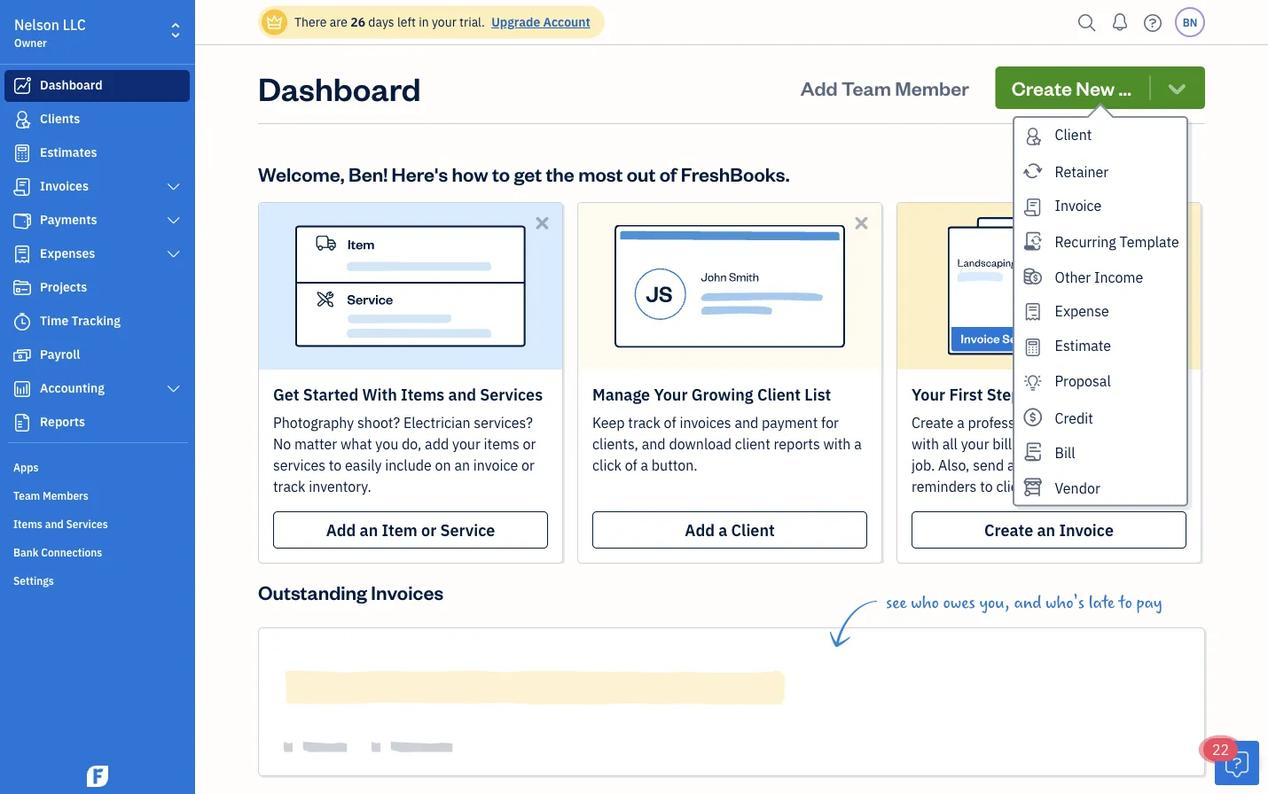 Task type: locate. For each thing, give the bounding box(es) containing it.
and inside the get started with items and services photography shoot? electrician services? no matter what you do, add your items or services to easily include on an invoice or track inventory.
[[449, 384, 476, 405]]

create inside dropdown button
[[1012, 75, 1073, 100]]

1 horizontal spatial for
[[1155, 435, 1173, 454]]

0 vertical spatial payment
[[762, 414, 818, 432]]

credit button
[[1015, 400, 1187, 435]]

account
[[543, 14, 591, 30]]

and inside your first step toward getting paid create a professional invoice in seconds with all your billed time and expenses for a job. also, send automated payment reminders to clients.
[[1064, 435, 1088, 454]]

add
[[425, 435, 449, 454]]

track down services
[[273, 478, 306, 496]]

for down list
[[821, 414, 839, 432]]

main element
[[0, 0, 240, 795]]

create inside your first step toward getting paid create a professional invoice in seconds with all your billed time and expenses for a job. also, send automated payment reminders to clients.
[[912, 414, 954, 432]]

your up invoices
[[654, 384, 688, 405]]

chevron large down image for payments
[[166, 214, 182, 228]]

22 button
[[1204, 739, 1260, 786]]

what
[[341, 435, 372, 454]]

with
[[362, 384, 397, 405]]

tracking
[[71, 313, 121, 329]]

1 horizontal spatial services
[[480, 384, 543, 405]]

items up electrician
[[401, 384, 445, 405]]

an for get started with items and services
[[360, 520, 378, 541]]

project image
[[12, 279, 33, 297]]

proposal
[[1055, 372, 1111, 391]]

bill button
[[1015, 435, 1187, 470]]

started
[[303, 384, 359, 405]]

chevron large down image inside 'expenses' 'link'
[[166, 248, 182, 262]]

0 vertical spatial invoices
[[40, 178, 89, 194]]

invoice down items
[[474, 456, 518, 475]]

0 horizontal spatial dashboard
[[40, 77, 103, 93]]

with up job.
[[912, 435, 939, 454]]

0 vertical spatial invoice
[[1050, 414, 1095, 432]]

0 horizontal spatial items
[[13, 517, 42, 531]]

your left first
[[912, 384, 946, 405]]

invoice down vendor
[[1060, 520, 1114, 541]]

there
[[295, 14, 327, 30]]

services?
[[474, 414, 533, 432]]

seconds
[[1113, 414, 1166, 432]]

0 horizontal spatial add
[[326, 520, 356, 541]]

electrician
[[404, 414, 471, 432]]

vendor
[[1055, 479, 1101, 498]]

invoice down retainer
[[1055, 196, 1102, 215]]

outstanding invoices
[[258, 580, 444, 605]]

1 horizontal spatial track
[[628, 414, 661, 432]]

invoices up payments on the top left
[[40, 178, 89, 194]]

0 vertical spatial chevron large down image
[[166, 180, 182, 194]]

days
[[368, 14, 394, 30]]

add for add team member
[[801, 75, 838, 100]]

for down seconds
[[1155, 435, 1173, 454]]

trial.
[[460, 14, 485, 30]]

chevron large down image down invoices 'link'
[[166, 214, 182, 228]]

estimates
[[40, 144, 97, 161]]

chevron large down image for invoices
[[166, 180, 182, 194]]

1 vertical spatial items
[[13, 517, 42, 531]]

1 horizontal spatial items
[[401, 384, 445, 405]]

team
[[842, 75, 891, 100], [13, 489, 40, 503]]

billed
[[993, 435, 1028, 454]]

1 horizontal spatial with
[[912, 435, 939, 454]]

expenses link
[[4, 239, 190, 271]]

services up services?
[[480, 384, 543, 405]]

2 vertical spatial create
[[985, 520, 1034, 541]]

create new … button
[[996, 67, 1206, 109]]

1 vertical spatial team
[[13, 489, 40, 503]]

an down clients.
[[1037, 520, 1056, 541]]

left
[[397, 14, 416, 30]]

2 dismiss image from the left
[[852, 213, 872, 233]]

items
[[401, 384, 445, 405], [13, 517, 42, 531]]

first
[[950, 384, 983, 405]]

client down the client
[[731, 520, 775, 541]]

items inside main element
[[13, 517, 42, 531]]

client left list
[[757, 384, 801, 405]]

of right click
[[625, 456, 638, 475]]

add a client link
[[593, 512, 868, 549]]

your inside the get started with items and services photography shoot? electrician services? no matter what you do, add your items or services to easily include on an invoice or track inventory.
[[452, 435, 481, 454]]

dashboard up clients
[[40, 77, 103, 93]]

1 vertical spatial track
[[273, 478, 306, 496]]

other
[[1055, 268, 1091, 286]]

payment inside your first step toward getting paid create a professional invoice in seconds with all your billed time and expenses for a job. also, send automated payment reminders to clients.
[[1080, 456, 1137, 475]]

other income
[[1055, 268, 1144, 286]]

timer image
[[12, 313, 33, 331]]

1 horizontal spatial invoice
[[1050, 414, 1095, 432]]

services up bank connections "link"
[[66, 517, 108, 531]]

chevrondown image
[[1165, 75, 1190, 100]]

in up expenses
[[1098, 414, 1110, 432]]

reports
[[774, 435, 820, 454]]

get started with items and services photography shoot? electrician services? no matter what you do, add your items or services to easily include on an invoice or track inventory.
[[273, 384, 543, 496]]

1 horizontal spatial dashboard
[[258, 67, 421, 109]]

track right the keep
[[628, 414, 661, 432]]

0 vertical spatial client
[[1055, 126, 1092, 144]]

service
[[440, 520, 495, 541]]

in right left
[[419, 14, 429, 30]]

freshbooks image
[[83, 766, 112, 788]]

you
[[376, 435, 399, 454]]

clients
[[40, 110, 80, 127]]

get
[[514, 161, 542, 186]]

of right out
[[660, 161, 677, 186]]

create up all
[[912, 414, 954, 432]]

0 horizontal spatial invoice
[[474, 456, 518, 475]]

button.
[[652, 456, 698, 475]]

or right item
[[421, 520, 437, 541]]

1 horizontal spatial in
[[1098, 414, 1110, 432]]

to up inventory.
[[329, 456, 342, 475]]

2 horizontal spatial add
[[801, 75, 838, 100]]

2 your from the left
[[912, 384, 946, 405]]

0 horizontal spatial services
[[66, 517, 108, 531]]

or right items
[[523, 435, 536, 454]]

your inside your first step toward getting paid create a professional invoice in seconds with all your billed time and expenses for a job. also, send automated payment reminders to clients.
[[912, 384, 946, 405]]

1 horizontal spatial add
[[685, 520, 715, 541]]

3 chevron large down image from the top
[[166, 248, 182, 262]]

team down the apps
[[13, 489, 40, 503]]

accounting link
[[4, 373, 190, 405]]

of left invoices
[[664, 414, 677, 432]]

0 horizontal spatial dismiss image
[[532, 213, 553, 233]]

1 with from the left
[[824, 435, 851, 454]]

chevron large down image up projects link
[[166, 248, 182, 262]]

0 vertical spatial in
[[419, 14, 429, 30]]

bill
[[1055, 444, 1076, 463]]

with inside your first step toward getting paid create a professional invoice in seconds with all your billed time and expenses for a job. also, send automated payment reminders to clients.
[[912, 435, 939, 454]]

1 horizontal spatial payment
[[1080, 456, 1137, 475]]

create left new
[[1012, 75, 1073, 100]]

payment down expenses
[[1080, 456, 1137, 475]]

time
[[1032, 435, 1060, 454]]

client image
[[12, 111, 33, 129]]

1 horizontal spatial team
[[842, 75, 891, 100]]

with right reports
[[824, 435, 851, 454]]

1 vertical spatial for
[[1155, 435, 1173, 454]]

dashboard down are
[[258, 67, 421, 109]]

0 vertical spatial services
[[480, 384, 543, 405]]

or down services?
[[522, 456, 535, 475]]

2 chevron large down image from the top
[[166, 214, 182, 228]]

1 horizontal spatial an
[[455, 456, 470, 475]]

0 vertical spatial for
[[821, 414, 839, 432]]

of
[[660, 161, 677, 186], [664, 414, 677, 432], [625, 456, 638, 475]]

dashboard link
[[4, 70, 190, 102]]

1 vertical spatial payment
[[1080, 456, 1137, 475]]

1 chevron large down image from the top
[[166, 180, 182, 194]]

retainer
[[1055, 162, 1109, 181]]

chevron large down image inside invoices 'link'
[[166, 180, 182, 194]]

1 vertical spatial services
[[66, 517, 108, 531]]

and down the credit
[[1064, 435, 1088, 454]]

invoices inside 'link'
[[40, 178, 89, 194]]

client up retainer
[[1055, 126, 1092, 144]]

2 with from the left
[[912, 435, 939, 454]]

and down team members
[[45, 517, 64, 531]]

add an item or service link
[[273, 512, 548, 549]]

track inside manage your growing client list keep track of invoices and payment for clients, and download client reports with a click of a button.
[[628, 414, 661, 432]]

team left member
[[842, 75, 891, 100]]

invoices link
[[4, 171, 190, 203]]

1 vertical spatial client
[[757, 384, 801, 405]]

invoice image
[[12, 178, 33, 196]]

0 horizontal spatial in
[[419, 14, 429, 30]]

here's
[[392, 161, 448, 186]]

add for add an item or service
[[326, 520, 356, 541]]

team inside main element
[[13, 489, 40, 503]]

1 vertical spatial create
[[912, 414, 954, 432]]

to down 'send'
[[980, 478, 993, 496]]

report image
[[12, 414, 33, 432]]

an left item
[[360, 520, 378, 541]]

chevron large down image inside the payments link
[[166, 214, 182, 228]]

payment up reports
[[762, 414, 818, 432]]

keep
[[593, 414, 625, 432]]

owes
[[943, 593, 976, 613]]

create down clients.
[[985, 520, 1034, 541]]

there are 26 days left in your trial. upgrade account
[[295, 14, 591, 30]]

and right you,
[[1014, 593, 1042, 613]]

0 vertical spatial track
[[628, 414, 661, 432]]

1 dismiss image from the left
[[532, 213, 553, 233]]

chevron large down image
[[166, 180, 182, 194], [166, 214, 182, 228], [166, 248, 182, 262]]

your right add
[[452, 435, 481, 454]]

getting
[[1083, 384, 1138, 405]]

reports link
[[4, 407, 190, 439]]

for inside manage your growing client list keep track of invoices and payment for clients, and download client reports with a click of a button.
[[821, 414, 839, 432]]

an for your first step toward getting paid
[[1037, 520, 1056, 541]]

0 horizontal spatial for
[[821, 414, 839, 432]]

0 vertical spatial create
[[1012, 75, 1073, 100]]

an inside the get started with items and services photography shoot? electrician services? no matter what you do, add your items or services to easily include on an invoice or track inventory.
[[455, 456, 470, 475]]

and up electrician
[[449, 384, 476, 405]]

invoice inside button
[[1055, 196, 1102, 215]]

0 vertical spatial invoice
[[1055, 196, 1102, 215]]

0 vertical spatial team
[[842, 75, 891, 100]]

1 horizontal spatial your
[[912, 384, 946, 405]]

2 vertical spatial of
[[625, 456, 638, 475]]

the
[[546, 161, 575, 186]]

1 vertical spatial invoice
[[474, 456, 518, 475]]

22
[[1213, 741, 1230, 760]]

1 your from the left
[[654, 384, 688, 405]]

new
[[1076, 75, 1115, 100]]

team inside button
[[842, 75, 891, 100]]

2 horizontal spatial an
[[1037, 520, 1056, 541]]

0 horizontal spatial your
[[654, 384, 688, 405]]

0 horizontal spatial invoices
[[40, 178, 89, 194]]

add inside button
[[801, 75, 838, 100]]

other income button
[[1015, 259, 1187, 294]]

team members
[[13, 489, 89, 503]]

include
[[385, 456, 432, 475]]

income
[[1095, 268, 1144, 286]]

welcome, ben! here's how to get the most out of freshbooks.
[[258, 161, 790, 186]]

0 vertical spatial items
[[401, 384, 445, 405]]

are
[[330, 14, 348, 30]]

0 horizontal spatial team
[[13, 489, 40, 503]]

invoice up bill at the bottom of page
[[1050, 414, 1095, 432]]

in
[[419, 14, 429, 30], [1098, 414, 1110, 432]]

time tracking
[[40, 313, 121, 329]]

out
[[627, 161, 656, 186]]

client button
[[1015, 118, 1187, 153]]

manage your growing client list keep track of invoices and payment for clients, and download client reports with a click of a button.
[[593, 384, 862, 475]]

0 horizontal spatial an
[[360, 520, 378, 541]]

dismiss image for manage your growing client list
[[852, 213, 872, 233]]

dismiss image
[[1171, 213, 1191, 233]]

invoices down 'add an item or service' link
[[371, 580, 444, 605]]

0 horizontal spatial track
[[273, 478, 306, 496]]

client inside manage your growing client list keep track of invoices and payment for clients, and download client reports with a click of a button.
[[757, 384, 801, 405]]

1 horizontal spatial dismiss image
[[852, 213, 872, 233]]

1 horizontal spatial invoices
[[371, 580, 444, 605]]

items up "bank"
[[13, 517, 42, 531]]

2 vertical spatial client
[[731, 520, 775, 541]]

matter
[[295, 435, 337, 454]]

1 vertical spatial chevron large down image
[[166, 214, 182, 228]]

create an invoice link
[[912, 512, 1187, 549]]

1 vertical spatial invoice
[[1060, 520, 1114, 541]]

list
[[805, 384, 831, 405]]

resource center badge image
[[1215, 742, 1260, 786]]

dismiss image
[[532, 213, 553, 233], [852, 213, 872, 233]]

an right the on
[[455, 456, 470, 475]]

most
[[579, 161, 623, 186]]

who
[[911, 593, 939, 613]]

template
[[1120, 233, 1180, 251]]

apps link
[[4, 453, 190, 480]]

your right all
[[961, 435, 990, 454]]

in inside your first step toward getting paid create a professional invoice in seconds with all your billed time and expenses for a job. also, send automated payment reminders to clients.
[[1098, 414, 1110, 432]]

chevron large down image up the payments link
[[166, 180, 182, 194]]

with
[[824, 435, 851, 454], [912, 435, 939, 454]]

1 vertical spatial in
[[1098, 414, 1110, 432]]

2 vertical spatial chevron large down image
[[166, 248, 182, 262]]

invoice
[[1055, 196, 1102, 215], [1060, 520, 1114, 541]]

0 horizontal spatial with
[[824, 435, 851, 454]]

payments link
[[4, 205, 190, 237]]

0 horizontal spatial payment
[[762, 414, 818, 432]]



Task type: vqa. For each thing, say whether or not it's contained in the screenshot.


Task type: describe. For each thing, give the bounding box(es) containing it.
professional
[[968, 414, 1047, 432]]

nelson
[[14, 16, 60, 34]]

all
[[943, 435, 958, 454]]

dashboard inside main element
[[40, 77, 103, 93]]

to inside your first step toward getting paid create a professional invoice in seconds with all your billed time and expenses for a job. also, send automated payment reminders to clients.
[[980, 478, 993, 496]]

dismiss image for get started with items and services
[[532, 213, 553, 233]]

1 vertical spatial or
[[522, 456, 535, 475]]

to inside the get started with items and services photography shoot? electrician services? no matter what you do, add your items or services to easily include on an invoice or track inventory.
[[329, 456, 342, 475]]

bn button
[[1175, 7, 1206, 37]]

services inside items and services link
[[66, 517, 108, 531]]

connections
[[41, 546, 102, 560]]

how
[[452, 161, 488, 186]]

client
[[735, 435, 771, 454]]

add for add a client
[[685, 520, 715, 541]]

proposal button
[[1015, 365, 1187, 400]]

you,
[[980, 593, 1010, 613]]

photography
[[273, 414, 354, 432]]

payments
[[40, 212, 97, 228]]

for inside your first step toward getting paid create a professional invoice in seconds with all your billed time and expenses for a job. also, send automated payment reminders to clients.
[[1155, 435, 1173, 454]]

bank connections link
[[4, 538, 190, 565]]

nelson llc owner
[[14, 16, 86, 50]]

create an invoice
[[985, 520, 1114, 541]]

1 vertical spatial invoices
[[371, 580, 444, 605]]

and inside items and services link
[[45, 517, 64, 531]]

owner
[[14, 35, 47, 50]]

late
[[1089, 593, 1115, 613]]

and up button.
[[642, 435, 666, 454]]

step
[[987, 384, 1021, 405]]

payroll link
[[4, 340, 190, 372]]

0 vertical spatial or
[[523, 435, 536, 454]]

bn
[[1183, 15, 1198, 29]]

clients,
[[593, 435, 639, 454]]

toward
[[1025, 384, 1080, 405]]

expense button
[[1015, 294, 1187, 329]]

crown image
[[265, 13, 284, 31]]

expense
[[1055, 301, 1110, 320]]

retainer button
[[1015, 153, 1187, 188]]

settings link
[[4, 567, 190, 593]]

client inside button
[[1055, 126, 1092, 144]]

accounting
[[40, 380, 105, 397]]

also,
[[939, 456, 970, 475]]

your left trial.
[[432, 14, 457, 30]]

payroll
[[40, 346, 80, 363]]

money image
[[12, 347, 33, 365]]

click
[[593, 456, 622, 475]]

llc
[[63, 16, 86, 34]]

outstanding
[[258, 580, 367, 605]]

estimate button
[[1015, 329, 1187, 365]]

easily
[[345, 456, 382, 475]]

search image
[[1073, 9, 1102, 36]]

notifications image
[[1106, 4, 1135, 40]]

chart image
[[12, 381, 33, 398]]

estimate image
[[12, 145, 33, 162]]

with inside manage your growing client list keep track of invoices and payment for clients, and download client reports with a click of a button.
[[824, 435, 851, 454]]

to left pay
[[1119, 593, 1133, 613]]

create for create an invoice
[[985, 520, 1034, 541]]

settings
[[13, 574, 54, 588]]

create for create new …
[[1012, 75, 1073, 100]]

dashboard image
[[12, 77, 33, 95]]

26
[[351, 14, 366, 30]]

upgrade account link
[[488, 14, 591, 30]]

expense image
[[12, 246, 33, 263]]

apps
[[13, 460, 39, 475]]

automated
[[1008, 456, 1077, 475]]

expenses
[[1091, 435, 1152, 454]]

recurring template button
[[1015, 224, 1187, 259]]

team members link
[[4, 482, 190, 508]]

job.
[[912, 456, 935, 475]]

0 vertical spatial of
[[660, 161, 677, 186]]

payment image
[[12, 212, 33, 230]]

recurring
[[1055, 233, 1117, 251]]

see who owes you, and who's late to pay
[[886, 593, 1163, 613]]

2 vertical spatial or
[[421, 520, 437, 541]]

add an item or service
[[326, 520, 495, 541]]

projects link
[[4, 272, 190, 304]]

inventory.
[[309, 478, 372, 496]]

items inside the get started with items and services photography shoot? electrician services? no matter what you do, add your items or services to easily include on an invoice or track inventory.
[[401, 384, 445, 405]]

add team member
[[801, 75, 970, 100]]

chevron large down image for expenses
[[166, 248, 182, 262]]

payment inside manage your growing client list keep track of invoices and payment for clients, and download client reports with a click of a button.
[[762, 414, 818, 432]]

time tracking link
[[4, 306, 190, 338]]

bank
[[13, 546, 39, 560]]

do,
[[402, 435, 422, 454]]

credit
[[1055, 409, 1094, 427]]

see
[[886, 593, 907, 613]]

paid
[[1142, 384, 1175, 405]]

your inside manage your growing client list keep track of invoices and payment for clients, and download client reports with a click of a button.
[[654, 384, 688, 405]]

invoice inside your first step toward getting paid create a professional invoice in seconds with all your billed time and expenses for a job. also, send automated payment reminders to clients.
[[1050, 414, 1095, 432]]

1 vertical spatial of
[[664, 414, 677, 432]]

invoices
[[680, 414, 732, 432]]

create new …
[[1012, 75, 1132, 100]]

send
[[973, 456, 1004, 475]]

growing
[[692, 384, 754, 405]]

track inside the get started with items and services photography shoot? electrician services? no matter what you do, add your items or services to easily include on an invoice or track inventory.
[[273, 478, 306, 496]]

…
[[1119, 75, 1132, 100]]

invoice button
[[1015, 188, 1187, 224]]

your inside your first step toward getting paid create a professional invoice in seconds with all your billed time and expenses for a job. also, send automated payment reminders to clients.
[[961, 435, 990, 454]]

add a client
[[685, 520, 775, 541]]

and up the client
[[735, 414, 759, 432]]

go to help image
[[1139, 9, 1167, 36]]

invoice inside the get started with items and services photography shoot? electrician services? no matter what you do, add your items or services to easily include on an invoice or track inventory.
[[474, 456, 518, 475]]

your first step toward getting paid create a professional invoice in seconds with all your billed time and expenses for a job. also, send automated payment reminders to clients.
[[912, 384, 1184, 496]]

chevron large down image
[[166, 382, 182, 397]]

to left get on the left of the page
[[492, 161, 510, 186]]

services inside the get started with items and services photography shoot? electrician services? no matter what you do, add your items or services to easily include on an invoice or track inventory.
[[480, 384, 543, 405]]

bank connections
[[13, 546, 102, 560]]

add team member button
[[785, 67, 985, 109]]

pay
[[1137, 593, 1163, 613]]



